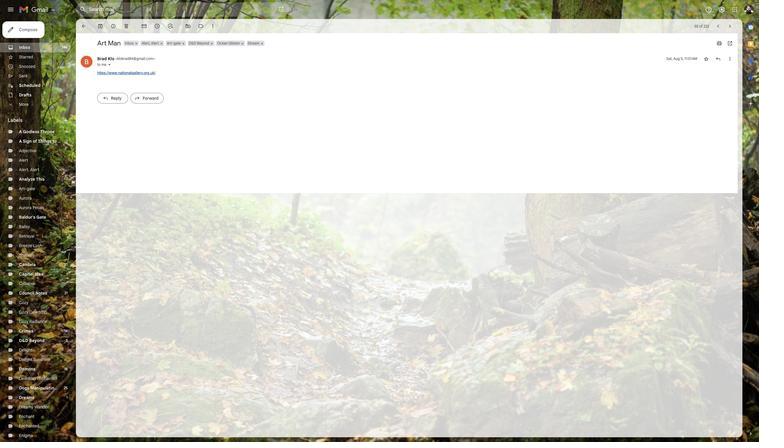 Task type: vqa. For each thing, say whether or not it's contained in the screenshot.


Task type: locate. For each thing, give the bounding box(es) containing it.
inbox inside 'button'
[[125, 41, 134, 45]]

1 horizontal spatial of
[[700, 24, 703, 28]]

enchanted
[[37, 376, 57, 381], [19, 424, 39, 429]]

1 horizontal spatial alert, alert
[[142, 41, 159, 45]]

adjective link
[[19, 148, 36, 153]]

alert, right inbox 'button'
[[142, 41, 150, 45]]

6 1 from the top
[[66, 395, 68, 400]]

1 vertical spatial beyond
[[29, 338, 45, 343]]

art- inside button
[[167, 41, 174, 45]]

4 1 from the top
[[66, 215, 68, 219]]

time
[[58, 386, 68, 391]]

aurora down the aurora link
[[19, 205, 32, 210]]

enchanted up manipulating
[[37, 376, 57, 381]]

alert, inside "labels" navigation
[[19, 167, 29, 172]]

manipulating
[[30, 386, 57, 391]]

cozy for cozy dewdrop
[[19, 310, 28, 315]]

alert,
[[142, 41, 150, 45], [19, 167, 29, 172]]

2 cozy from the top
[[19, 310, 28, 315]]

ballsy link
[[19, 224, 30, 229]]

gate inside button
[[174, 41, 181, 45]]

art-gate down add to tasks image
[[167, 41, 181, 45]]

0 horizontal spatial beyond
[[29, 338, 45, 343]]

mark as unread image
[[141, 23, 147, 29]]

1 vertical spatial d&d beyond
[[19, 338, 45, 343]]

gmail image
[[19, 4, 51, 15]]

alert, for alert, alert button
[[142, 41, 150, 45]]

delete image
[[123, 23, 129, 29]]

1 horizontal spatial gate
[[174, 41, 181, 45]]

alert for alert, alert button
[[151, 41, 159, 45]]

tab list
[[743, 19, 760, 421]]

dewdrop down demons link
[[19, 376, 36, 381]]

1 right this
[[66, 177, 68, 181]]

petals
[[33, 205, 44, 210]]

enigma
[[19, 433, 33, 438]]

0 vertical spatial alert, alert
[[142, 41, 159, 45]]

to left come on the left of page
[[53, 139, 57, 144]]

alert up the analyze this link
[[30, 167, 39, 172]]

1 for baldur's gate
[[66, 215, 68, 219]]

0 vertical spatial of
[[700, 24, 703, 28]]

11:01 am
[[685, 56, 698, 61]]

inbox for inbox 'button'
[[125, 41, 134, 45]]

222
[[704, 24, 710, 28]]

1 horizontal spatial beyond
[[197, 41, 209, 45]]

godless
[[23, 129, 39, 134]]

0 horizontal spatial to
[[53, 139, 57, 144]]

art-gate inside "labels" navigation
[[19, 186, 35, 191]]

alert, alert up >
[[142, 41, 159, 45]]

1 down 25
[[66, 395, 68, 400]]

compose
[[19, 27, 38, 32]]

1 right gate
[[66, 215, 68, 219]]

cozy
[[19, 300, 28, 305], [19, 310, 28, 315], [19, 319, 28, 324]]

1 cozy from the top
[[19, 300, 28, 305]]

forward link
[[131, 93, 164, 104]]

1 vertical spatial cozy
[[19, 310, 28, 315]]

inbox inside "labels" navigation
[[19, 45, 30, 50]]

snoozed
[[19, 64, 36, 69]]

support image
[[706, 6, 713, 13]]

sat, aug 5, 11:01 am
[[667, 56, 698, 61]]

2 delight from the top
[[19, 357, 32, 362]]

capital idea
[[19, 272, 43, 277]]

more
[[19, 102, 29, 107]]

betrayal link
[[19, 234, 34, 239]]

starred link
[[19, 54, 33, 60]]

aurora petals link
[[19, 205, 44, 210]]

dewdrop enchanted
[[19, 376, 57, 381]]

cozy down cozy link
[[19, 310, 28, 315]]

None search field
[[76, 2, 290, 17]]

1 vertical spatial alert, alert
[[19, 167, 39, 172]]

art- for art-gate link
[[19, 186, 27, 191]]

aurora down art-gate link
[[19, 196, 32, 201]]

1 aurora from the top
[[19, 196, 32, 201]]

cozy radiance link
[[19, 319, 47, 324]]

18
[[64, 367, 68, 371]]

2 21 from the top
[[64, 291, 68, 295]]

art-gate down analyze at the left of page
[[19, 186, 35, 191]]

beyond
[[197, 41, 209, 45], [29, 338, 45, 343]]

2 a from the top
[[19, 139, 22, 144]]

beyond for d&d beyond "button"
[[197, 41, 209, 45]]

brutality link
[[19, 253, 35, 258]]

1 vertical spatial gate
[[27, 186, 35, 191]]

dreams link
[[19, 395, 34, 400]]

alert, alert up analyze at the left of page
[[19, 167, 39, 172]]

1 vertical spatial 21
[[64, 291, 68, 295]]

capital idea link
[[19, 272, 43, 277]]

aurora for aurora petals
[[19, 205, 32, 210]]

0 vertical spatial to
[[97, 62, 101, 67]]

1 delight from the top
[[19, 348, 32, 353]]

0 horizontal spatial alert,
[[19, 167, 29, 172]]

beyond down crimes link
[[29, 338, 45, 343]]

older image
[[728, 23, 734, 29]]

d&d beyond for d&d beyond "button"
[[189, 41, 209, 45]]

ocean glisten
[[217, 41, 240, 45]]

art- down add to tasks image
[[167, 41, 174, 45]]

2 horizontal spatial alert
[[151, 41, 159, 45]]

of right the '55'
[[700, 24, 703, 28]]

cozy up the crimes
[[19, 319, 28, 324]]

of
[[700, 24, 703, 28], [33, 139, 37, 144]]

1 for analyze this
[[66, 177, 68, 181]]

d&d beyond inside "button"
[[189, 41, 209, 45]]

d&d beyond down crimes link
[[19, 338, 45, 343]]

0 vertical spatial dewdrop
[[29, 310, 46, 315]]

a godless throne
[[19, 129, 55, 134]]

newer image
[[716, 23, 722, 29]]

candela
[[19, 262, 36, 267]]

d&d up the delight link
[[19, 338, 28, 343]]

0 vertical spatial alert
[[151, 41, 159, 45]]

2 aurora from the top
[[19, 205, 32, 210]]

14
[[64, 329, 68, 333]]

1 horizontal spatial d&d
[[189, 41, 196, 45]]

0 vertical spatial art-
[[167, 41, 174, 45]]

adjective
[[19, 148, 36, 153]]

0 horizontal spatial d&d beyond
[[19, 338, 45, 343]]

art- up the aurora link
[[19, 186, 27, 191]]

inbox right man
[[125, 41, 134, 45]]

alert for alert, alert "link" in the top left of the page
[[30, 167, 39, 172]]

breeze lush
[[19, 243, 42, 248]]

d&d beyond
[[189, 41, 209, 45], [19, 338, 45, 343]]

1 1 from the top
[[66, 83, 68, 88]]

>
[[153, 56, 155, 61]]

inbox button
[[124, 41, 134, 46]]

21 for candela
[[64, 262, 68, 267]]

art-gate for art-gate link
[[19, 186, 35, 191]]

alert up >
[[151, 41, 159, 45]]

1 horizontal spatial art-gate
[[167, 41, 181, 45]]

scheduled link
[[19, 83, 41, 88]]

21
[[64, 262, 68, 267], [64, 291, 68, 295]]

0 horizontal spatial art-gate
[[19, 186, 35, 191]]

0 horizontal spatial of
[[33, 139, 37, 144]]

0 horizontal spatial alert
[[19, 158, 28, 163]]

0 vertical spatial a
[[19, 129, 22, 134]]

delight down d&d beyond link on the bottom
[[19, 348, 32, 353]]

sat, aug 5, 11:01 am cell
[[667, 56, 698, 62]]

146
[[62, 45, 68, 50]]

to left me
[[97, 62, 101, 67]]

org.uk/
[[144, 71, 156, 75]]

enchanted down enchant
[[19, 424, 39, 429]]

crimes link
[[19, 329, 33, 334]]

0 vertical spatial gate
[[174, 41, 181, 45]]

aurora
[[19, 196, 32, 201], [19, 205, 32, 210]]

labels heading
[[8, 118, 63, 123]]

dogs
[[19, 386, 29, 391]]

inbox
[[125, 41, 134, 45], [19, 45, 30, 50]]

1 vertical spatial of
[[33, 139, 37, 144]]

alert, alert inside "labels" navigation
[[19, 167, 39, 172]]

d&d beyond inside "labels" navigation
[[19, 338, 45, 343]]

1 horizontal spatial d&d beyond
[[189, 41, 209, 45]]

0 vertical spatial alert,
[[142, 41, 150, 45]]

1 vertical spatial to
[[53, 139, 57, 144]]

archive image
[[97, 23, 103, 29]]

beyond inside "labels" navigation
[[29, 338, 45, 343]]

21 for council notes
[[64, 291, 68, 295]]

1 vertical spatial art-gate
[[19, 186, 35, 191]]

d&d inside "labels" navigation
[[19, 338, 28, 343]]

1 horizontal spatial alert,
[[142, 41, 150, 45]]

0 vertical spatial 21
[[64, 262, 68, 267]]

starred
[[19, 54, 33, 60]]

gate inside "labels" navigation
[[27, 186, 35, 191]]

council
[[19, 291, 34, 296]]

analyze this link
[[19, 177, 45, 182]]

0 vertical spatial beyond
[[197, 41, 209, 45]]

alert down adjective link at the left
[[19, 158, 28, 163]]

3 1 from the top
[[66, 177, 68, 181]]

1 vertical spatial a
[[19, 139, 22, 144]]

alert, down alert link
[[19, 167, 29, 172]]

labels navigation
[[0, 19, 76, 442]]

0 horizontal spatial inbox
[[19, 45, 30, 50]]

aurora petals
[[19, 205, 44, 210]]

things
[[38, 139, 52, 144]]

cozy down 'council'
[[19, 300, 28, 305]]

report spam image
[[110, 23, 116, 29]]

1 horizontal spatial inbox
[[125, 41, 134, 45]]

alert, alert
[[142, 41, 159, 45], [19, 167, 39, 172]]

art-gate for art-gate button
[[167, 41, 181, 45]]

dewdrop up radiance
[[29, 310, 46, 315]]

beyond inside "button"
[[197, 41, 209, 45]]

delight sunshine link
[[19, 357, 50, 362]]

1 vertical spatial alert
[[19, 158, 28, 163]]

enigma link
[[19, 433, 33, 438]]

capital
[[19, 272, 34, 277]]

a godless throne link
[[19, 129, 55, 134]]

1 vertical spatial aurora
[[19, 205, 32, 210]]

a left godless
[[19, 129, 22, 134]]

d&d for d&d beyond link on the bottom
[[19, 338, 28, 343]]

a left sign
[[19, 139, 22, 144]]

forward
[[143, 96, 159, 101]]

0 vertical spatial cozy
[[19, 300, 28, 305]]

5 1 from the top
[[66, 272, 68, 276]]

of right sign
[[33, 139, 37, 144]]

idea
[[35, 272, 43, 277]]

1 vertical spatial d&d
[[19, 338, 28, 343]]

2 vertical spatial cozy
[[19, 319, 28, 324]]

1 horizontal spatial art-
[[167, 41, 174, 45]]

a
[[19, 129, 22, 134], [19, 139, 22, 144]]

1 vertical spatial delight
[[19, 357, 32, 362]]

1 horizontal spatial alert
[[30, 167, 39, 172]]

d&d for d&d beyond "button"
[[189, 41, 196, 45]]

collapse
[[19, 281, 35, 286]]

0 vertical spatial aurora
[[19, 196, 32, 201]]

art-gate inside button
[[167, 41, 181, 45]]

inbox link
[[19, 45, 30, 50]]

main menu image
[[7, 6, 14, 13]]

0 horizontal spatial gate
[[27, 186, 35, 191]]

alert inside button
[[151, 41, 159, 45]]

1 right idea
[[66, 272, 68, 276]]

breeze lush link
[[19, 243, 42, 248]]

throne
[[40, 129, 55, 134]]

alert, alert inside alert, alert button
[[142, 41, 159, 45]]

1 21 from the top
[[64, 262, 68, 267]]

analyze
[[19, 177, 35, 182]]

inbox up the starred
[[19, 45, 30, 50]]

gate
[[36, 215, 46, 220]]

2 vertical spatial alert
[[30, 167, 39, 172]]

man
[[108, 39, 121, 47]]

beyond down labels image
[[197, 41, 209, 45]]

0 vertical spatial d&d beyond
[[189, 41, 209, 45]]

brad klo cell
[[97, 56, 155, 61]]

art- inside "labels" navigation
[[19, 186, 27, 191]]

gate left d&d beyond "button"
[[174, 41, 181, 45]]

0 horizontal spatial d&d
[[19, 338, 28, 343]]

0 vertical spatial art-gate
[[167, 41, 181, 45]]

0 horizontal spatial art-
[[19, 186, 27, 191]]

1 vertical spatial art-
[[19, 186, 27, 191]]

gate down the analyze this link
[[27, 186, 35, 191]]

d&d beyond down labels image
[[189, 41, 209, 45]]

1 horizontal spatial to
[[97, 62, 101, 67]]

1 down '4' at left top
[[66, 139, 68, 143]]

cozy for cozy radiance
[[19, 319, 28, 324]]

Search mail text field
[[89, 7, 261, 12]]

2 1 from the top
[[66, 139, 68, 143]]

alert, inside button
[[142, 41, 150, 45]]

1 a from the top
[[19, 129, 22, 134]]

0 vertical spatial d&d
[[189, 41, 196, 45]]

brad
[[97, 56, 107, 61]]

art-
[[167, 41, 174, 45], [19, 186, 27, 191]]

0 vertical spatial enchanted
[[37, 376, 57, 381]]

1 vertical spatial alert,
[[19, 167, 29, 172]]

sent link
[[19, 73, 28, 79]]

d&d inside d&d beyond "button"
[[189, 41, 196, 45]]

1 up 6
[[66, 83, 68, 88]]

d&d beyond button
[[188, 41, 210, 46]]

notes
[[35, 291, 47, 296]]

delight down the delight link
[[19, 357, 32, 362]]

3 cozy from the top
[[19, 319, 28, 324]]

compose button
[[2, 21, 45, 38]]

move to image
[[185, 23, 191, 29]]

d&d down move to image
[[189, 41, 196, 45]]

0 horizontal spatial alert, alert
[[19, 167, 39, 172]]

breeze
[[19, 243, 32, 248]]

dreamy wander link
[[19, 405, 49, 410]]

labels image
[[198, 23, 204, 29]]

cozy radiance
[[19, 319, 47, 324]]

0 vertical spatial delight
[[19, 348, 32, 353]]



Task type: describe. For each thing, give the bounding box(es) containing it.
a sign of things to come link
[[19, 139, 69, 144]]

a for a sign of things to come
[[19, 139, 22, 144]]

betrayal
[[19, 234, 34, 239]]

klo
[[108, 56, 114, 61]]

alert, for alert, alert "link" in the top left of the page
[[19, 167, 29, 172]]

come
[[58, 139, 69, 144]]

55 of 222
[[695, 24, 710, 28]]

enchanted link
[[19, 424, 39, 429]]

to me
[[97, 62, 107, 67]]

a sign of things to come
[[19, 139, 69, 144]]

cozy dewdrop
[[19, 310, 46, 315]]

a for a godless throne
[[19, 129, 22, 134]]

55
[[695, 24, 699, 28]]

1 for dreams
[[66, 395, 68, 400]]

snooze image
[[154, 23, 160, 29]]

more button
[[0, 100, 71, 109]]

dreamy
[[19, 405, 33, 410]]

3
[[66, 338, 68, 343]]

<
[[115, 56, 117, 61]]

delight for the delight link
[[19, 348, 32, 353]]

not starred image
[[704, 56, 710, 62]]

Not starred checkbox
[[704, 56, 710, 62]]

scheduled
[[19, 83, 41, 88]]

aurora for the aurora link
[[19, 196, 32, 201]]

ocean
[[217, 41, 228, 45]]

cozy dewdrop link
[[19, 310, 46, 315]]

reply link
[[97, 93, 128, 104]]

1 for scheduled
[[66, 83, 68, 88]]

brutality
[[19, 253, 35, 258]]

cozy for cozy link
[[19, 300, 28, 305]]

d&d beyond link
[[19, 338, 45, 343]]

radiance
[[29, 319, 47, 324]]

dogs manipulating time
[[19, 386, 68, 391]]

lush
[[33, 243, 42, 248]]

enchant link
[[19, 414, 34, 419]]

council notes link
[[19, 291, 47, 296]]

labels
[[8, 118, 22, 123]]

1 vertical spatial enchanted
[[19, 424, 39, 429]]

add to tasks image
[[167, 23, 173, 29]]

delight sunshine
[[19, 357, 50, 362]]

alert, alert for alert, alert button
[[142, 41, 159, 45]]

search mail image
[[78, 4, 88, 15]]

delight for delight sunshine
[[19, 357, 32, 362]]

art-gate button
[[166, 41, 182, 46]]

aug
[[674, 56, 680, 61]]

5,
[[681, 56, 684, 61]]

me
[[102, 62, 107, 67]]

collapse link
[[19, 281, 35, 286]]

more image
[[210, 23, 216, 29]]

demons link
[[19, 367, 35, 372]]

klobrad84@gmail.com
[[117, 56, 153, 61]]

drafts link
[[19, 92, 31, 98]]

baldur's gate
[[19, 215, 46, 220]]

back to inbox image
[[81, 23, 87, 29]]

analyze this
[[19, 177, 45, 182]]

show details image
[[108, 63, 111, 66]]

baldur's
[[19, 215, 35, 220]]

candela link
[[19, 262, 36, 267]]

art-gate link
[[19, 186, 35, 191]]

delight link
[[19, 348, 32, 353]]

baldur's gate link
[[19, 215, 46, 220]]

stream
[[248, 41, 260, 45]]

art
[[97, 39, 107, 47]]

gate for art-gate link
[[27, 186, 35, 191]]

6
[[66, 93, 68, 97]]

1 for a sign of things to come
[[66, 139, 68, 143]]

beyond for d&d beyond link on the bottom
[[29, 338, 45, 343]]

cozy link
[[19, 300, 28, 305]]

1 vertical spatial dewdrop
[[19, 376, 36, 381]]

d&d beyond for d&d beyond link on the bottom
[[19, 338, 45, 343]]

settings image
[[719, 6, 726, 13]]

to inside "labels" navigation
[[53, 139, 57, 144]]

ballsy
[[19, 224, 30, 229]]

ocean glisten button
[[216, 41, 241, 46]]

council notes
[[19, 291, 47, 296]]

enchant
[[19, 414, 34, 419]]

snoozed link
[[19, 64, 36, 69]]

art- for art-gate button
[[167, 41, 174, 45]]

alert, alert for alert, alert "link" in the top left of the page
[[19, 167, 39, 172]]

drafts
[[19, 92, 31, 98]]

gate for art-gate button
[[174, 41, 181, 45]]

dreamy wander
[[19, 405, 49, 410]]

alert link
[[19, 158, 28, 163]]

inbox for "inbox" link
[[19, 45, 30, 50]]

demons
[[19, 367, 35, 372]]

sign
[[23, 139, 32, 144]]

dreams
[[19, 395, 34, 400]]

sent
[[19, 73, 28, 79]]

4
[[66, 129, 68, 134]]

advanced search options image
[[275, 3, 287, 15]]

glisten
[[229, 41, 240, 45]]

alert, alert link
[[19, 167, 39, 172]]

1 for capital idea
[[66, 272, 68, 276]]

alert, alert button
[[141, 41, 160, 46]]

dewdrop enchanted link
[[19, 376, 57, 381]]

of inside "labels" navigation
[[33, 139, 37, 144]]

https://www.nationalgallery.
[[97, 71, 144, 75]]



